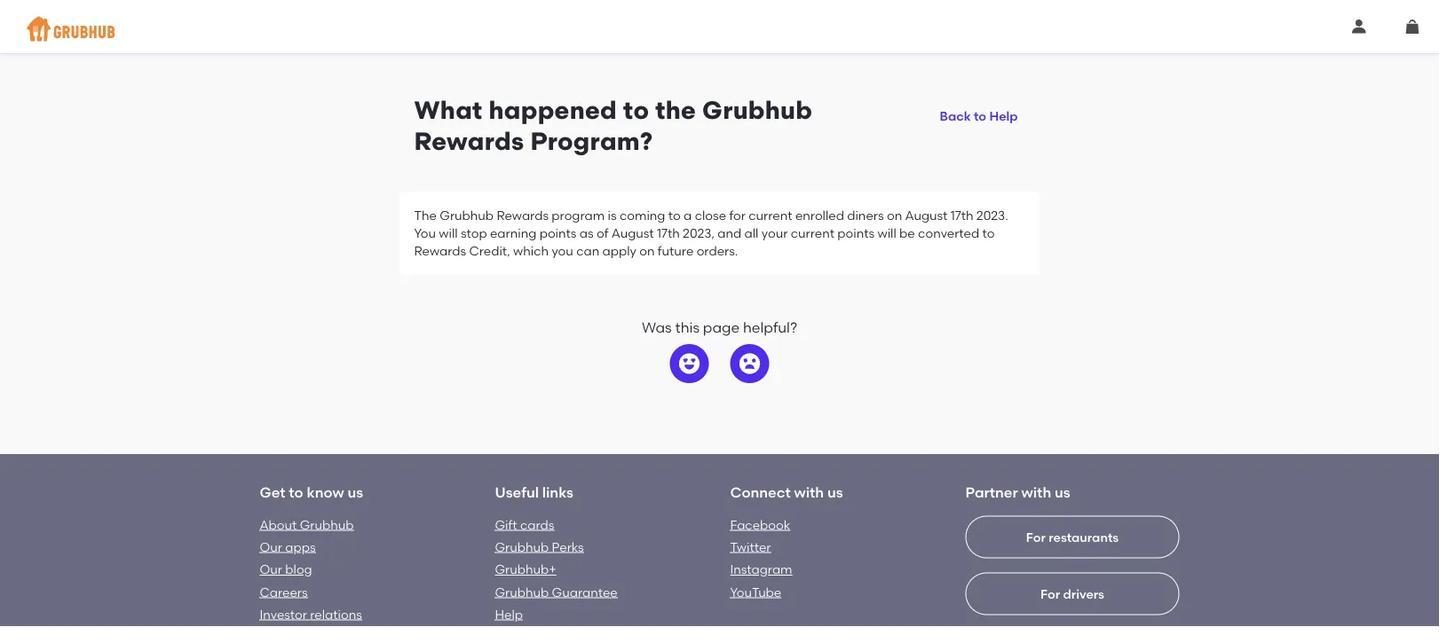 Task type: locate. For each thing, give the bounding box(es) containing it.
1 horizontal spatial with
[[1022, 484, 1052, 502]]

august
[[905, 208, 948, 223], [612, 226, 654, 241]]

diners
[[847, 208, 884, 223]]

guarantee
[[552, 585, 618, 600]]

points
[[540, 226, 577, 241], [838, 226, 875, 241]]

on
[[887, 208, 902, 223], [640, 244, 655, 259]]

our
[[260, 540, 282, 555], [260, 563, 282, 578]]

credit,
[[469, 244, 510, 259]]

august down the coming
[[612, 226, 654, 241]]

us right connect
[[828, 484, 843, 502]]

help right back
[[990, 109, 1018, 124]]

perks
[[552, 540, 584, 555]]

rewards up earning at the top
[[497, 208, 549, 223]]

about grubhub link
[[260, 518, 354, 533]]

1 vertical spatial current
[[791, 226, 835, 241]]

program
[[552, 208, 605, 223]]

0 horizontal spatial august
[[612, 226, 654, 241]]

is
[[608, 208, 617, 223]]

0 horizontal spatial help
[[495, 608, 523, 623]]

1 vertical spatial for
[[1041, 587, 1061, 602]]

grubhub down know
[[300, 518, 354, 533]]

relations
[[310, 608, 362, 623]]

1 our from the top
[[260, 540, 282, 555]]

to right get
[[289, 484, 303, 502]]

for for for drivers
[[1041, 587, 1061, 602]]

for restaurants link
[[966, 516, 1180, 628]]

get
[[260, 484, 286, 502]]

grubhub inside the grubhub rewards program is coming to a close for current enrolled diners on august 17th 2023. you will stop earning points as of august 17th 2023, and all your current points will be converted to rewards credit, which you can apply on future orders.
[[440, 208, 494, 223]]

points up you
[[540, 226, 577, 241]]

1 vertical spatial on
[[640, 244, 655, 259]]

drivers
[[1063, 587, 1105, 602]]

1 horizontal spatial points
[[838, 226, 875, 241]]

current
[[749, 208, 793, 223], [791, 226, 835, 241]]

1 horizontal spatial us
[[828, 484, 843, 502]]

1 horizontal spatial help
[[990, 109, 1018, 124]]

us for connect with us
[[828, 484, 843, 502]]

careers
[[260, 585, 308, 600]]

small image
[[1353, 20, 1367, 34]]

for left drivers
[[1041, 587, 1061, 602]]

17th
[[951, 208, 974, 223], [657, 226, 680, 241]]

to
[[623, 95, 649, 125], [974, 109, 987, 124], [669, 208, 681, 223], [983, 226, 995, 241], [289, 484, 303, 502]]

instagram link
[[730, 563, 793, 578]]

will left be on the right
[[878, 226, 897, 241]]

current down enrolled
[[791, 226, 835, 241]]

know
[[307, 484, 344, 502]]

grubhub down grubhub+
[[495, 585, 549, 600]]

17th up the future
[[657, 226, 680, 241]]

us up for restaurants
[[1055, 484, 1071, 502]]

all
[[745, 226, 759, 241]]

close
[[695, 208, 727, 223]]

0 horizontal spatial points
[[540, 226, 577, 241]]

0 horizontal spatial will
[[439, 226, 458, 241]]

a
[[684, 208, 692, 223]]

on right apply
[[640, 244, 655, 259]]

the
[[414, 208, 437, 223]]

1 with from the left
[[794, 484, 824, 502]]

august up be on the right
[[905, 208, 948, 223]]

rewards inside 'what happened to the grubhub rewards program?'
[[414, 126, 524, 156]]

0 vertical spatial current
[[749, 208, 793, 223]]

1 vertical spatial our
[[260, 563, 282, 578]]

2 us from the left
[[828, 484, 843, 502]]

this
[[675, 319, 700, 336]]

about
[[260, 518, 297, 533]]

grubhub up stop
[[440, 208, 494, 223]]

this page was helpful image
[[679, 353, 700, 375]]

rewards down you on the top of page
[[414, 244, 466, 259]]

grubhub+
[[495, 563, 556, 578]]

0 horizontal spatial 17th
[[657, 226, 680, 241]]

0 horizontal spatial us
[[348, 484, 363, 502]]

help
[[990, 109, 1018, 124], [495, 608, 523, 623]]

program?
[[531, 126, 653, 156]]

2 with from the left
[[1022, 484, 1052, 502]]

will right you on the top of page
[[439, 226, 458, 241]]

grubhub guarantee link
[[495, 585, 618, 600]]

small image
[[1406, 20, 1420, 34]]

grubhub right the
[[703, 95, 813, 125]]

help link
[[495, 608, 523, 623]]

grubhub logo image
[[27, 11, 115, 47]]

1 horizontal spatial will
[[878, 226, 897, 241]]

back to help link
[[933, 95, 1025, 127]]

2 horizontal spatial us
[[1055, 484, 1071, 502]]

17th up converted
[[951, 208, 974, 223]]

with right connect
[[794, 484, 824, 502]]

for drivers
[[1041, 587, 1105, 602]]

facebook
[[730, 518, 791, 533]]

rewards down what
[[414, 126, 524, 156]]

about grubhub our apps our                                     blog careers investor                                     relations
[[260, 518, 362, 623]]

us right know
[[348, 484, 363, 502]]

1 vertical spatial help
[[495, 608, 523, 623]]

0 vertical spatial on
[[887, 208, 902, 223]]

for drivers link
[[966, 573, 1180, 628]]

what happened to the grubhub rewards program?
[[414, 95, 813, 156]]

on up be on the right
[[887, 208, 902, 223]]

points down diners
[[838, 226, 875, 241]]

with
[[794, 484, 824, 502], [1022, 484, 1052, 502]]

our up careers
[[260, 563, 282, 578]]

to left the
[[623, 95, 649, 125]]

enrolled
[[796, 208, 844, 223]]

0 horizontal spatial with
[[794, 484, 824, 502]]

1 us from the left
[[348, 484, 363, 502]]

and
[[718, 226, 742, 241]]

with right partner
[[1022, 484, 1052, 502]]

will
[[439, 226, 458, 241], [878, 226, 897, 241]]

0 vertical spatial rewards
[[414, 126, 524, 156]]

twitter link
[[730, 540, 771, 555]]

1 will from the left
[[439, 226, 458, 241]]

1 horizontal spatial august
[[905, 208, 948, 223]]

apps
[[285, 540, 316, 555]]

0 vertical spatial our
[[260, 540, 282, 555]]

0 vertical spatial 17th
[[951, 208, 974, 223]]

3 us from the left
[[1055, 484, 1071, 502]]

grubhub inside 'what happened to the grubhub rewards program?'
[[703, 95, 813, 125]]

links
[[542, 484, 574, 502]]

0 vertical spatial for
[[1026, 530, 1046, 545]]

for left restaurants
[[1026, 530, 1046, 545]]

current up your
[[749, 208, 793, 223]]

grubhub inside "about grubhub our apps our                                     blog careers investor                                     relations"
[[300, 518, 354, 533]]

for
[[1026, 530, 1046, 545], [1041, 587, 1061, 602]]

0 vertical spatial help
[[990, 109, 1018, 124]]

be
[[900, 226, 915, 241]]

restaurants
[[1049, 530, 1119, 545]]

our down about
[[260, 540, 282, 555]]

our                                     blog link
[[260, 563, 312, 578]]

us for partner with us
[[1055, 484, 1071, 502]]

us
[[348, 484, 363, 502], [828, 484, 843, 502], [1055, 484, 1071, 502]]

investor                                     relations link
[[260, 608, 362, 623]]

help down grubhub+
[[495, 608, 523, 623]]

helpful?
[[743, 319, 798, 336]]

rewards
[[414, 126, 524, 156], [497, 208, 549, 223], [414, 244, 466, 259]]

grubhub
[[703, 95, 813, 125], [440, 208, 494, 223], [300, 518, 354, 533], [495, 540, 549, 555], [495, 585, 549, 600]]

1 vertical spatial august
[[612, 226, 654, 241]]

which
[[513, 244, 549, 259]]

youtube link
[[730, 585, 782, 600]]

2 points from the left
[[838, 226, 875, 241]]

0 vertical spatial august
[[905, 208, 948, 223]]



Task type: vqa. For each thing, say whether or not it's contained in the screenshot.
Give
no



Task type: describe. For each thing, give the bounding box(es) containing it.
to inside 'what happened to the grubhub rewards program?'
[[623, 95, 649, 125]]

2023,
[[683, 226, 715, 241]]

gift cards grubhub perks grubhub+ grubhub guarantee help
[[495, 518, 618, 623]]

gift cards link
[[495, 518, 554, 533]]

youtube
[[730, 585, 782, 600]]

you
[[414, 226, 436, 241]]

gift
[[495, 518, 517, 533]]

the
[[656, 95, 696, 125]]

connect
[[730, 484, 791, 502]]

careers link
[[260, 585, 308, 600]]

2 will from the left
[[878, 226, 897, 241]]

back to help
[[940, 109, 1018, 124]]

earning
[[490, 226, 537, 241]]

investor
[[260, 608, 307, 623]]

blog
[[285, 563, 312, 578]]

grubhub down gift cards link
[[495, 540, 549, 555]]

2023.
[[977, 208, 1009, 223]]

future
[[658, 244, 694, 259]]

can
[[577, 244, 600, 259]]

1 points from the left
[[540, 226, 577, 241]]

you
[[552, 244, 574, 259]]

facebook twitter instagram youtube
[[730, 518, 793, 600]]

grubhub perks link
[[495, 540, 584, 555]]

our apps link
[[260, 540, 316, 555]]

was
[[642, 319, 672, 336]]

converted
[[918, 226, 980, 241]]

facebook link
[[730, 518, 791, 533]]

grubhub+ link
[[495, 563, 556, 578]]

partner
[[966, 484, 1018, 502]]

with for partner
[[1022, 484, 1052, 502]]

stop
[[461, 226, 487, 241]]

was this page helpful?
[[642, 319, 798, 336]]

2 our from the top
[[260, 563, 282, 578]]

help inside "gift cards grubhub perks grubhub+ grubhub guarantee help"
[[495, 608, 523, 623]]

for
[[730, 208, 746, 223]]

for for for restaurants
[[1026, 530, 1046, 545]]

what
[[414, 95, 483, 125]]

to down 2023.
[[983, 226, 995, 241]]

of
[[597, 226, 609, 241]]

page
[[703, 319, 740, 336]]

useful links
[[495, 484, 574, 502]]

1 horizontal spatial on
[[887, 208, 902, 223]]

0 horizontal spatial on
[[640, 244, 655, 259]]

2 vertical spatial rewards
[[414, 244, 466, 259]]

happened
[[489, 95, 617, 125]]

your
[[762, 226, 788, 241]]

twitter
[[730, 540, 771, 555]]

the grubhub rewards program is coming to a close for current enrolled diners on august 17th 2023. you will stop earning points as of august 17th 2023, and all your current points will be converted to rewards credit, which you can apply on future orders.
[[414, 208, 1009, 259]]

to right back
[[974, 109, 987, 124]]

this page was not helpful image
[[739, 353, 761, 375]]

1 vertical spatial rewards
[[497, 208, 549, 223]]

instagram
[[730, 563, 793, 578]]

for restaurants
[[1026, 530, 1119, 545]]

with for connect
[[794, 484, 824, 502]]

1 vertical spatial 17th
[[657, 226, 680, 241]]

back
[[940, 109, 971, 124]]

apply
[[603, 244, 637, 259]]

cards
[[520, 518, 554, 533]]

connect with us
[[730, 484, 843, 502]]

partner with us
[[966, 484, 1071, 502]]

coming
[[620, 208, 666, 223]]

get to know us
[[260, 484, 363, 502]]

useful
[[495, 484, 539, 502]]

to left 'a'
[[669, 208, 681, 223]]

as
[[580, 226, 594, 241]]

1 horizontal spatial 17th
[[951, 208, 974, 223]]

orders.
[[697, 244, 738, 259]]



